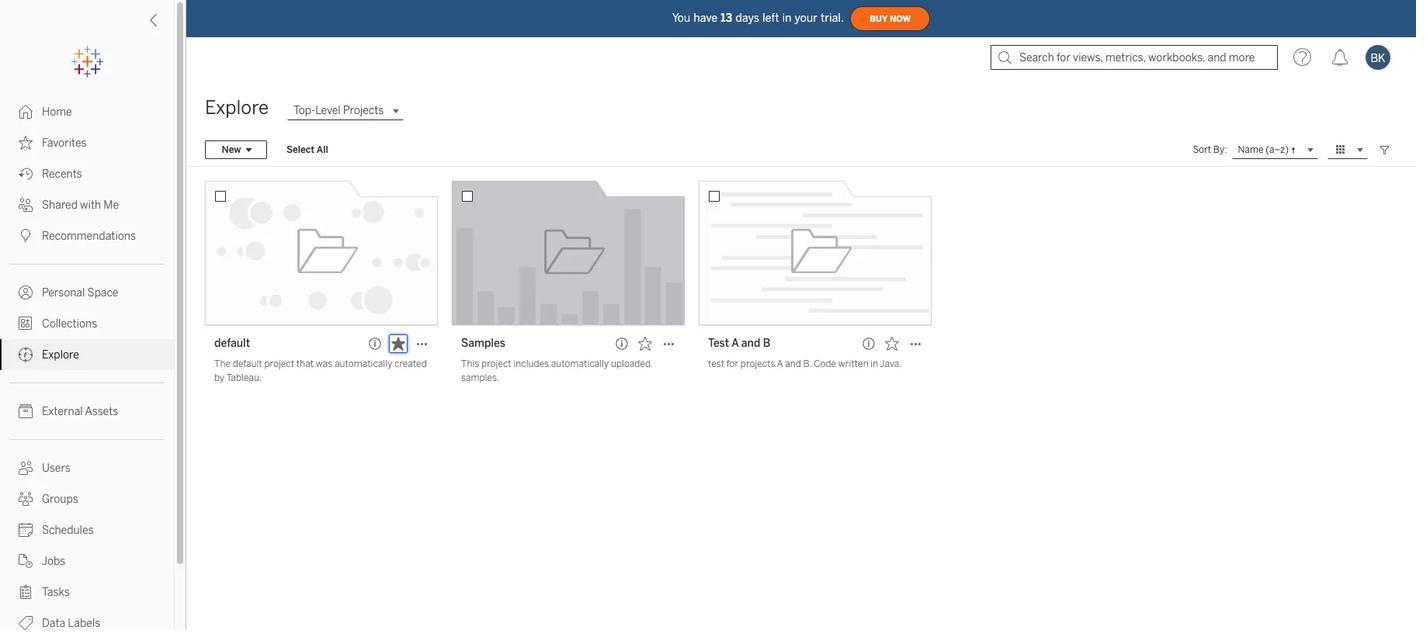 Task type: describe. For each thing, give the bounding box(es) containing it.
name
[[1238, 144, 1264, 155]]

level
[[315, 104, 341, 117]]

have
[[694, 11, 718, 24]]

groups
[[42, 493, 78, 506]]

groups link
[[0, 484, 174, 515]]

select all button
[[276, 141, 338, 159]]

top-
[[294, 104, 315, 117]]

trial.
[[821, 11, 844, 24]]

by
[[214, 373, 225, 384]]

main navigation. press the up and down arrow keys to access links. element
[[0, 96, 174, 630]]

tableau.
[[226, 373, 262, 384]]

buy
[[870, 14, 888, 24]]

by:
[[1213, 144, 1227, 155]]

recents link
[[0, 158, 174, 189]]

automatically inside the default project that was automatically created by tableau.
[[335, 359, 392, 370]]

left
[[763, 11, 779, 24]]

tasks link
[[0, 577, 174, 608]]

personal space link
[[0, 277, 174, 308]]

external
[[42, 405, 83, 418]]

shared with me
[[42, 199, 119, 212]]

me
[[104, 199, 119, 212]]

schedules
[[42, 524, 94, 537]]

this project includes automatically uploaded samples.
[[461, 359, 651, 384]]

created
[[394, 359, 427, 370]]

tasks
[[42, 586, 70, 599]]

uploaded
[[611, 359, 651, 370]]

favorites link
[[0, 127, 174, 158]]

code
[[814, 359, 836, 370]]

external assets link
[[0, 396, 174, 427]]

b
[[763, 337, 771, 350]]

all
[[317, 144, 328, 155]]

collections
[[42, 318, 97, 331]]

top-level projects button
[[287, 101, 404, 120]]

buy now
[[870, 14, 911, 24]]

for
[[727, 359, 738, 370]]

was
[[316, 359, 332, 370]]

assets
[[85, 405, 118, 418]]

recommendations
[[42, 230, 136, 243]]

the
[[214, 359, 231, 370]]

users
[[42, 462, 71, 475]]

recents
[[42, 168, 82, 181]]

schedules link
[[0, 515, 174, 546]]

project inside the default project that was automatically created by tableau.
[[264, 359, 294, 370]]

0 vertical spatial default
[[214, 337, 250, 350]]

home link
[[0, 96, 174, 127]]

grid view image
[[1334, 143, 1348, 157]]

select
[[286, 144, 315, 155]]



Task type: locate. For each thing, give the bounding box(es) containing it.
projects
[[741, 359, 775, 370]]

you have 13 days left in your trial.
[[672, 11, 844, 24]]

now
[[890, 14, 911, 24]]

personal space
[[42, 286, 118, 300]]

default image
[[205, 181, 438, 325]]

0 horizontal spatial automatically
[[335, 359, 392, 370]]

and left 'b.'
[[785, 359, 801, 370]]

1 horizontal spatial in
[[871, 359, 878, 370]]

favorites
[[42, 137, 87, 150]]

automatically right includes
[[551, 359, 609, 370]]

new button
[[205, 141, 267, 159]]

b.
[[803, 359, 812, 370]]

you
[[672, 11, 691, 24]]

project inside this project includes automatically uploaded samples.
[[481, 359, 511, 370]]

recommendations link
[[0, 221, 174, 252]]

and
[[741, 337, 760, 350], [785, 359, 801, 370]]

shared with me link
[[0, 189, 174, 221]]

0 horizontal spatial and
[[741, 337, 760, 350]]

samples.
[[461, 373, 499, 384]]

default up the
[[214, 337, 250, 350]]

1 vertical spatial in
[[871, 359, 878, 370]]

jobs
[[42, 555, 65, 568]]

1 vertical spatial a
[[777, 359, 783, 370]]

shared
[[42, 199, 78, 212]]

project left that
[[264, 359, 294, 370]]

collections link
[[0, 308, 174, 339]]

2 automatically from the left
[[551, 359, 609, 370]]

navigation panel element
[[0, 47, 174, 630]]

explore link
[[0, 339, 174, 370]]

automatically right was
[[335, 359, 392, 370]]

automatically inside this project includes automatically uploaded samples.
[[551, 359, 609, 370]]

explore
[[205, 96, 269, 119], [42, 349, 79, 362]]

days
[[736, 11, 760, 24]]

select all
[[286, 144, 328, 155]]

sort
[[1193, 144, 1211, 155]]

samples
[[461, 337, 505, 350]]

explore down collections
[[42, 349, 79, 362]]

explore inside 'link'
[[42, 349, 79, 362]]

0 vertical spatial and
[[741, 337, 760, 350]]

buy now button
[[850, 6, 930, 31]]

projects
[[343, 104, 384, 117]]

Search for views, metrics, workbooks, and more text field
[[991, 45, 1278, 70]]

1 horizontal spatial a
[[777, 359, 783, 370]]

and left b
[[741, 337, 760, 350]]

1 horizontal spatial and
[[785, 359, 801, 370]]

explore up new popup button
[[205, 96, 269, 119]]

automatically
[[335, 359, 392, 370], [551, 359, 609, 370]]

13
[[721, 11, 732, 24]]

new
[[222, 144, 241, 155]]

1 vertical spatial default
[[233, 359, 262, 370]]

test a and b image
[[699, 181, 932, 325]]

0 vertical spatial in
[[782, 11, 792, 24]]

samples image
[[452, 181, 685, 325]]

1 horizontal spatial project
[[481, 359, 511, 370]]

that
[[296, 359, 314, 370]]

jobs link
[[0, 546, 174, 577]]

in right left
[[782, 11, 792, 24]]

sort by:
[[1193, 144, 1227, 155]]

includes
[[514, 359, 549, 370]]

0 horizontal spatial project
[[264, 359, 294, 370]]

this
[[461, 359, 479, 370]]

home
[[42, 106, 72, 119]]

users link
[[0, 453, 174, 484]]

0 horizontal spatial in
[[782, 11, 792, 24]]

1 vertical spatial explore
[[42, 349, 79, 362]]

default inside the default project that was automatically created by tableau.
[[233, 359, 262, 370]]

personal
[[42, 286, 85, 300]]

test for projects a and b. code written in java.
[[708, 359, 902, 370]]

a
[[731, 337, 739, 350], [777, 359, 783, 370]]

1 horizontal spatial automatically
[[551, 359, 609, 370]]

in left java. on the right of the page
[[871, 359, 878, 370]]

a right projects
[[777, 359, 783, 370]]

default
[[214, 337, 250, 350], [233, 359, 262, 370]]

space
[[87, 286, 118, 300]]

written
[[838, 359, 869, 370]]

test
[[708, 359, 724, 370]]

1 project from the left
[[264, 359, 294, 370]]

(a–z)
[[1266, 144, 1289, 155]]

top-level projects
[[294, 104, 384, 117]]

project up samples. at the left bottom of page
[[481, 359, 511, 370]]

2 project from the left
[[481, 359, 511, 370]]

project
[[264, 359, 294, 370], [481, 359, 511, 370]]

with
[[80, 199, 101, 212]]

test a and b
[[708, 337, 771, 350]]

external assets
[[42, 405, 118, 418]]

the default project that was automatically created by tableau.
[[214, 359, 427, 384]]

0 vertical spatial a
[[731, 337, 739, 350]]

0 horizontal spatial explore
[[42, 349, 79, 362]]

test
[[708, 337, 729, 350]]

name (a–z) button
[[1232, 141, 1318, 159]]

0 horizontal spatial a
[[731, 337, 739, 350]]

default up tableau.
[[233, 359, 262, 370]]

in
[[782, 11, 792, 24], [871, 359, 878, 370]]

0 vertical spatial explore
[[205, 96, 269, 119]]

name (a–z)
[[1238, 144, 1289, 155]]

a right test
[[731, 337, 739, 350]]

1 horizontal spatial explore
[[205, 96, 269, 119]]

your
[[795, 11, 818, 24]]

java.
[[880, 359, 902, 370]]

1 vertical spatial and
[[785, 359, 801, 370]]

1 automatically from the left
[[335, 359, 392, 370]]



Task type: vqa. For each thing, say whether or not it's contained in the screenshot.
This
yes



